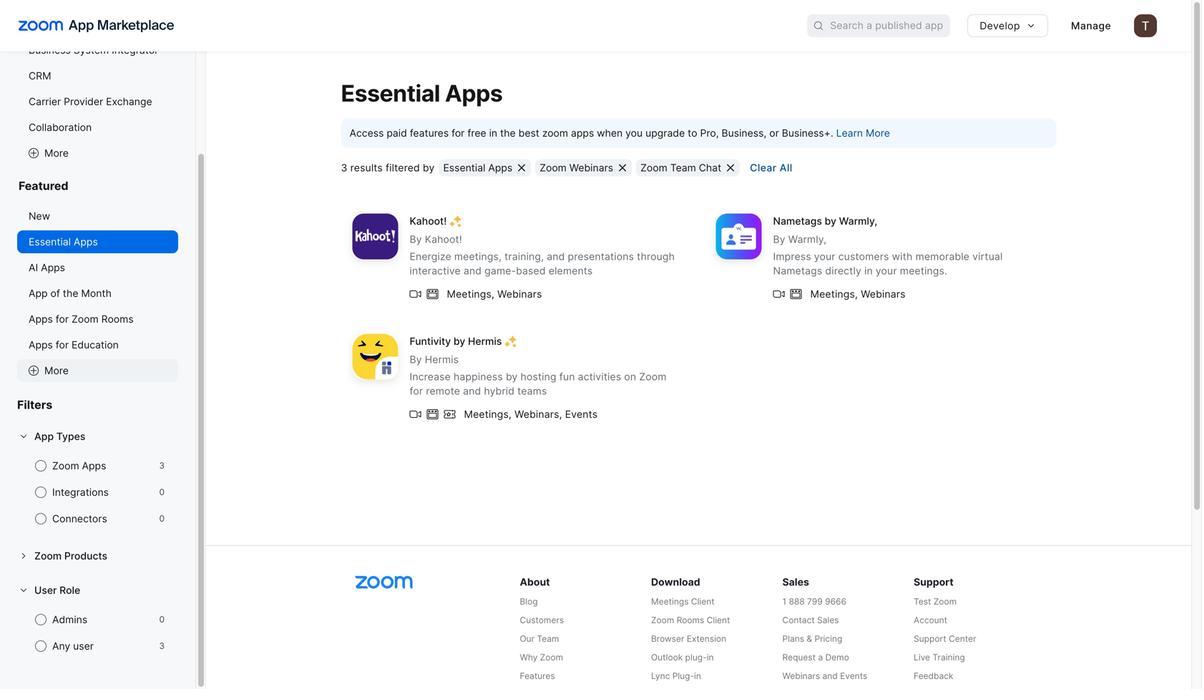 Task type: vqa. For each thing, say whether or not it's contained in the screenshot.


Task type: describe. For each thing, give the bounding box(es) containing it.
test zoom link
[[914, 596, 1043, 608]]

plug-
[[673, 671, 694, 681]]

ai
[[29, 262, 38, 274]]

support for support
[[914, 576, 954, 588]]

and up elements
[[547, 250, 565, 263]]

why zoom link
[[520, 651, 648, 664]]

carrier provider exchange link
[[17, 90, 178, 113]]

for down apps for zoom rooms
[[56, 339, 69, 351]]

features
[[520, 671, 555, 681]]

799
[[807, 597, 823, 607]]

pro,
[[700, 127, 719, 139]]

0 vertical spatial 3
[[341, 162, 348, 174]]

elements
[[549, 265, 593, 277]]

0 vertical spatial your
[[814, 250, 836, 263]]

888
[[789, 597, 805, 607]]

webinars and events link
[[783, 670, 911, 683]]

banner containing develop
[[0, 0, 1192, 52]]

0 vertical spatial client
[[691, 597, 715, 607]]

business system integrator link
[[17, 39, 178, 62]]

center
[[949, 634, 977, 644]]

apps for education
[[29, 339, 119, 351]]

0 vertical spatial essential
[[341, 79, 440, 107]]

1 horizontal spatial hermis
[[468, 335, 502, 347]]

collaboration link
[[17, 116, 178, 139]]

training,
[[505, 250, 544, 263]]

zoom rooms client
[[651, 615, 730, 626]]

develop
[[980, 20, 1021, 32]]

3 results filtered by
[[341, 162, 435, 174]]

sales link
[[783, 575, 911, 590]]

0 vertical spatial essential apps
[[341, 79, 503, 107]]

meetings, webinars for nametags
[[811, 288, 906, 300]]

zoom products button
[[17, 545, 178, 568]]

meetings, down hybrid
[[464, 408, 512, 420]]

demo
[[826, 652, 849, 663]]

by inside by hermis increase happiness by hosting fun activities on zoom for remote and hybrid teams
[[506, 371, 518, 383]]

best
[[519, 127, 540, 139]]

apps for zoom rooms link
[[17, 308, 178, 331]]

role
[[60, 584, 80, 597]]

essential apps for essential apps link
[[29, 236, 98, 248]]

through
[[637, 250, 675, 263]]

app types
[[34, 431, 85, 443]]

zoom team chat button
[[636, 159, 740, 176]]

learn
[[836, 127, 863, 139]]

business
[[29, 44, 71, 56]]

meetings, for based
[[447, 288, 495, 300]]

app for app of the month
[[29, 287, 48, 300]]

in inside nametags by warmly, by warmly, impress your customers with memorable virtual nametags directly in your meetings.
[[865, 265, 873, 277]]

plug-
[[685, 652, 707, 663]]

zoom products
[[34, 550, 107, 562]]

0 for connectors
[[159, 514, 165, 524]]

meetings.
[[900, 265, 948, 277]]

zoom inside 'link'
[[540, 652, 563, 663]]

interactive
[[410, 265, 461, 277]]

1 vertical spatial warmly,
[[789, 233, 827, 245]]

system
[[74, 44, 109, 56]]

for down of
[[56, 313, 69, 325]]

hybrid
[[484, 385, 515, 397]]

by for by hermis increase happiness by hosting fun activities on zoom for remote and hybrid teams
[[410, 353, 422, 366]]

featured button
[[17, 179, 178, 205]]

remote
[[426, 385, 460, 397]]

browser
[[651, 634, 685, 644]]

zoom down 'types'
[[52, 460, 79, 472]]

happiness
[[454, 371, 503, 383]]

apps for education link
[[17, 334, 178, 356]]

featured
[[19, 179, 68, 193]]

apps inside button
[[488, 162, 513, 174]]

1 horizontal spatial your
[[876, 265, 897, 277]]

team for our
[[537, 634, 559, 644]]

team for zoom
[[670, 162, 696, 174]]

memorable
[[916, 250, 970, 263]]

our
[[520, 634, 535, 644]]

plans & pricing link
[[783, 633, 911, 646]]

teams
[[518, 385, 547, 397]]

zoom down the zoom
[[540, 162, 567, 174]]

carrier
[[29, 96, 61, 108]]

you
[[626, 127, 643, 139]]

zoom right test
[[934, 597, 957, 607]]

features
[[410, 127, 449, 139]]

1 888 799 9666
[[783, 597, 847, 607]]

in right free on the left top
[[489, 127, 498, 139]]

meetings, webinars for based
[[447, 288, 542, 300]]

new link
[[17, 205, 178, 228]]

Search text field
[[830, 15, 951, 36]]

funtivity
[[410, 335, 451, 347]]

meetings,
[[454, 250, 502, 263]]

support center link
[[914, 633, 1043, 646]]

zoom webinars button
[[536, 159, 632, 176]]

feedback
[[914, 671, 954, 681]]

any
[[52, 640, 70, 652]]

blog
[[520, 597, 538, 607]]

lync plug-in link
[[651, 670, 780, 683]]

3 for zoom apps
[[159, 461, 165, 471]]

fun
[[560, 371, 575, 383]]

in down plug- on the bottom right
[[694, 671, 701, 681]]

hosting
[[521, 371, 557, 383]]

request a demo
[[783, 652, 849, 663]]

essential for essential apps button in the left top of the page
[[443, 162, 486, 174]]

develop button
[[968, 14, 1048, 37]]

blog link
[[520, 596, 648, 608]]

filters
[[17, 398, 52, 412]]

0 horizontal spatial sales
[[783, 576, 809, 588]]

and down demo
[[823, 671, 838, 681]]

essential apps link
[[17, 230, 178, 253]]

by inside nametags by warmly, by warmly, impress your customers with memorable virtual nametags directly in your meetings.
[[773, 233, 786, 245]]

events for webinars and events
[[840, 671, 868, 681]]

1 nametags from the top
[[773, 215, 822, 227]]

plans
[[783, 634, 805, 644]]

virtual
[[973, 250, 1003, 263]]

kahoot! inside the by kahoot! energize meetings, training, and presentations through interactive and game-based elements
[[425, 233, 462, 245]]

contact sales
[[783, 615, 839, 626]]

any user
[[52, 640, 94, 652]]

essential apps button
[[439, 159, 531, 176]]

2 vertical spatial more
[[44, 365, 69, 377]]

upgrade
[[646, 127, 685, 139]]

essential apps for essential apps button in the left top of the page
[[443, 162, 513, 174]]

1 vertical spatial the
[[63, 287, 78, 300]]

directly
[[826, 265, 862, 277]]

by inside nametags by warmly, by warmly, impress your customers with memorable virtual nametags directly in your meetings.
[[825, 215, 837, 227]]

manage button
[[1060, 14, 1123, 37]]

crm
[[29, 70, 51, 82]]

extension
[[687, 634, 727, 644]]

0 for integrations
[[159, 487, 165, 497]]

zoom down upgrade
[[641, 162, 668, 174]]

by right filtered on the left top of the page
[[423, 162, 435, 174]]

app types button
[[17, 425, 178, 448]]

rooms inside apps for zoom rooms link
[[101, 313, 134, 325]]



Task type: locate. For each thing, give the bounding box(es) containing it.
2 horizontal spatial essential
[[443, 162, 486, 174]]

about
[[520, 576, 550, 588]]

test
[[914, 597, 931, 607]]

9666
[[825, 597, 847, 607]]

when
[[597, 127, 623, 139]]

0 horizontal spatial rooms
[[101, 313, 134, 325]]

training
[[933, 652, 965, 663]]

about link
[[520, 575, 648, 590]]

0 vertical spatial hermis
[[468, 335, 502, 347]]

1 vertical spatial app
[[34, 431, 54, 443]]

1 0 from the top
[[159, 487, 165, 497]]

contact
[[783, 615, 815, 626]]

0 vertical spatial rooms
[[101, 313, 134, 325]]

team left the chat
[[670, 162, 696, 174]]

in down customers
[[865, 265, 873, 277]]

meetings client link
[[651, 596, 780, 608]]

2 vertical spatial 3
[[159, 641, 165, 651]]

1 support from the top
[[914, 576, 954, 588]]

types
[[56, 431, 85, 443]]

2 support from the top
[[914, 634, 947, 644]]

0 vertical spatial 0
[[159, 487, 165, 497]]

request
[[783, 652, 816, 663]]

0 vertical spatial app
[[29, 287, 48, 300]]

download link
[[651, 575, 780, 590]]

by inside the by kahoot! energize meetings, training, and presentations through interactive and game-based elements
[[410, 233, 422, 245]]

0 vertical spatial warmly,
[[839, 215, 878, 227]]

for left free on the left top
[[452, 127, 465, 139]]

feedback link
[[914, 670, 1043, 683]]

meetings, down game-
[[447, 288, 495, 300]]

sales
[[783, 576, 809, 588], [817, 615, 839, 626]]

team inside button
[[670, 162, 696, 174]]

meetings, for nametags
[[811, 288, 858, 300]]

1 888 799 9666 link
[[783, 596, 911, 608]]

rooms up apps for education link
[[101, 313, 134, 325]]

increase
[[410, 371, 451, 383]]

0 vertical spatial events
[[565, 408, 598, 420]]

events down 'request a demo' link
[[840, 671, 868, 681]]

for inside by hermis increase happiness by hosting fun activities on zoom for remote and hybrid teams
[[410, 385, 423, 397]]

app inside app types dropdown button
[[34, 431, 54, 443]]

by up the impress
[[773, 233, 786, 245]]

0 horizontal spatial essential
[[29, 236, 71, 248]]

1 vertical spatial hermis
[[425, 353, 459, 366]]

browser extension
[[651, 634, 727, 644]]

crm link
[[17, 64, 178, 87]]

presentations
[[568, 250, 634, 263]]

and down happiness
[[463, 385, 481, 397]]

kahoot!
[[410, 215, 447, 227], [425, 233, 462, 245]]

1 meetings, webinars from the left
[[447, 288, 542, 300]]

support center
[[914, 634, 977, 644]]

0 horizontal spatial events
[[565, 408, 598, 420]]

pricing
[[815, 634, 843, 644]]

zoom inside by hermis increase happiness by hosting fun activities on zoom for remote and hybrid teams
[[639, 371, 667, 383]]

zoom inside dropdown button
[[34, 550, 62, 562]]

plans & pricing
[[783, 634, 843, 644]]

1 vertical spatial kahoot!
[[425, 233, 462, 245]]

meetings
[[651, 597, 689, 607]]

and inside by hermis increase happiness by hosting fun activities on zoom for remote and hybrid teams
[[463, 385, 481, 397]]

month
[[81, 287, 112, 300]]

zoom up education
[[72, 313, 99, 325]]

webinars down the "apps"
[[570, 162, 613, 174]]

the left best
[[500, 127, 516, 139]]

download
[[651, 576, 700, 588]]

2 meetings, webinars from the left
[[811, 288, 906, 300]]

meetings,
[[447, 288, 495, 300], [811, 288, 858, 300], [464, 408, 512, 420]]

0 horizontal spatial your
[[814, 250, 836, 263]]

1 vertical spatial events
[[840, 671, 868, 681]]

clear
[[750, 162, 777, 174]]

by right the funtivity
[[454, 335, 465, 347]]

3 0 from the top
[[159, 614, 165, 625]]

webinars down with
[[861, 288, 906, 300]]

in down extension
[[707, 652, 714, 663]]

by up increase
[[410, 353, 422, 366]]

with
[[892, 250, 913, 263]]

essential inside button
[[443, 162, 486, 174]]

access paid features for free in the best zoom apps when you upgrade to pro, business, or business+. learn more
[[350, 127, 890, 139]]

essential for essential apps link
[[29, 236, 71, 248]]

zoom up browser
[[651, 615, 674, 626]]

activities
[[578, 371, 621, 383]]

support for support center
[[914, 634, 947, 644]]

and down meetings,
[[464, 265, 482, 277]]

essential up ai apps
[[29, 236, 71, 248]]

0 horizontal spatial warmly,
[[789, 233, 827, 245]]

meetings, webinars down game-
[[447, 288, 542, 300]]

2 vertical spatial essential
[[29, 236, 71, 248]]

business system integrator
[[29, 44, 158, 56]]

to
[[688, 127, 698, 139]]

based
[[516, 265, 546, 277]]

the right of
[[63, 287, 78, 300]]

0 vertical spatial more
[[866, 127, 890, 139]]

1 vertical spatial essential apps
[[443, 162, 513, 174]]

1 vertical spatial sales
[[817, 615, 839, 626]]

search a published app element
[[808, 14, 951, 37]]

by for by kahoot! energize meetings, training, and presentations through interactive and game-based elements
[[410, 233, 422, 245]]

app inside app of the month link
[[29, 287, 48, 300]]

user role button
[[17, 579, 178, 602]]

webinars down the based
[[497, 288, 542, 300]]

essential apps up features
[[341, 79, 503, 107]]

essential apps inside button
[[443, 162, 513, 174]]

zoom right on
[[639, 371, 667, 383]]

your down with
[[876, 265, 897, 277]]

hermis up increase
[[425, 353, 459, 366]]

by inside by hermis increase happiness by hosting fun activities on zoom for remote and hybrid teams
[[410, 353, 422, 366]]

a
[[818, 652, 823, 663]]

1 vertical spatial support
[[914, 634, 947, 644]]

user role
[[34, 584, 80, 597]]

0 horizontal spatial meetings, webinars
[[447, 288, 542, 300]]

0 vertical spatial support
[[914, 576, 954, 588]]

and
[[547, 250, 565, 263], [464, 265, 482, 277], [463, 385, 481, 397], [823, 671, 838, 681]]

&
[[807, 634, 812, 644]]

1 vertical spatial 0
[[159, 514, 165, 524]]

client up zoom rooms client at the bottom of the page
[[691, 597, 715, 607]]

essential up paid
[[341, 79, 440, 107]]

by up energize
[[410, 233, 422, 245]]

1 vertical spatial essential
[[443, 162, 486, 174]]

hermis
[[468, 335, 502, 347], [425, 353, 459, 366]]

support
[[914, 576, 954, 588], [914, 634, 947, 644]]

funtivity by hermis
[[410, 335, 502, 347]]

customers link
[[520, 614, 648, 627]]

0 horizontal spatial hermis
[[425, 353, 459, 366]]

nametags up the impress
[[773, 215, 822, 227]]

1 horizontal spatial events
[[840, 671, 868, 681]]

chat
[[699, 162, 722, 174]]

essential apps down free on the left top
[[443, 162, 513, 174]]

outlook plug-in
[[651, 652, 714, 663]]

0 for admins
[[159, 614, 165, 625]]

more right learn
[[866, 127, 890, 139]]

hermis inside by hermis increase happiness by hosting fun activities on zoom for remote and hybrid teams
[[425, 353, 459, 366]]

meetings, down "directly"
[[811, 288, 858, 300]]

of
[[50, 287, 60, 300]]

1 vertical spatial nametags
[[773, 265, 823, 277]]

products
[[64, 550, 107, 562]]

1 horizontal spatial warmly,
[[839, 215, 878, 227]]

zoom up "user"
[[34, 550, 62, 562]]

meetings, webinars down "directly"
[[811, 288, 906, 300]]

lync plug-in
[[651, 671, 701, 681]]

team
[[670, 162, 696, 174], [537, 634, 559, 644]]

or
[[770, 127, 779, 139]]

our team
[[520, 634, 559, 644]]

1 vertical spatial client
[[707, 615, 730, 626]]

0 vertical spatial nametags
[[773, 215, 822, 227]]

0
[[159, 487, 165, 497], [159, 514, 165, 524], [159, 614, 165, 625]]

hermis up happiness
[[468, 335, 502, 347]]

more down collaboration at top left
[[44, 147, 69, 159]]

1 horizontal spatial team
[[670, 162, 696, 174]]

impress
[[773, 250, 811, 263]]

client down meetings client link
[[707, 615, 730, 626]]

your
[[814, 250, 836, 263], [876, 265, 897, 277]]

0 vertical spatial the
[[500, 127, 516, 139]]

1 horizontal spatial meetings, webinars
[[811, 288, 906, 300]]

3 for any user
[[159, 641, 165, 651]]

integrations
[[52, 486, 109, 499]]

app left of
[[29, 287, 48, 300]]

ai apps
[[29, 262, 65, 274]]

support up test zoom
[[914, 576, 954, 588]]

0 horizontal spatial the
[[63, 287, 78, 300]]

by up hybrid
[[506, 371, 518, 383]]

0 horizontal spatial team
[[537, 634, 559, 644]]

zoom apps
[[52, 460, 106, 472]]

by up "directly"
[[825, 215, 837, 227]]

in inside "link"
[[707, 652, 714, 663]]

events down fun
[[565, 408, 598, 420]]

events for meetings, webinars, events
[[565, 408, 598, 420]]

request a demo link
[[783, 651, 911, 664]]

nametags down the impress
[[773, 265, 823, 277]]

apps
[[571, 127, 594, 139]]

support down account
[[914, 634, 947, 644]]

2 vertical spatial 0
[[159, 614, 165, 625]]

game-
[[485, 265, 516, 277]]

energize
[[410, 250, 451, 263]]

1 horizontal spatial essential
[[341, 79, 440, 107]]

for down increase
[[410, 385, 423, 397]]

free
[[468, 127, 486, 139]]

user
[[73, 640, 94, 652]]

essential apps up ai apps
[[29, 236, 98, 248]]

manage
[[1071, 20, 1112, 32]]

webinars down request
[[783, 671, 820, 681]]

1 vertical spatial your
[[876, 265, 897, 277]]

0 vertical spatial kahoot!
[[410, 215, 447, 227]]

rooms inside zoom rooms client link
[[677, 615, 704, 626]]

0 vertical spatial sales
[[783, 576, 809, 588]]

for
[[452, 127, 465, 139], [56, 313, 69, 325], [56, 339, 69, 351], [410, 385, 423, 397]]

live training link
[[914, 651, 1043, 664]]

on
[[624, 371, 636, 383]]

2 nametags from the top
[[773, 265, 823, 277]]

2 vertical spatial essential apps
[[29, 236, 98, 248]]

essential down free on the left top
[[443, 162, 486, 174]]

admins
[[52, 614, 87, 626]]

2 0 from the top
[[159, 514, 165, 524]]

team down customers
[[537, 634, 559, 644]]

app left 'types'
[[34, 431, 54, 443]]

sales up 888
[[783, 576, 809, 588]]

business+.
[[782, 127, 834, 139]]

connectors
[[52, 513, 107, 525]]

support inside support link
[[914, 576, 954, 588]]

outlook
[[651, 652, 683, 663]]

sales up 'pricing'
[[817, 615, 839, 626]]

0 vertical spatial team
[[670, 162, 696, 174]]

1 horizontal spatial the
[[500, 127, 516, 139]]

meetings client
[[651, 597, 715, 607]]

1 vertical spatial more
[[44, 147, 69, 159]]

browser extension link
[[651, 633, 780, 646]]

warmly, up customers
[[839, 215, 878, 227]]

banner
[[0, 0, 1192, 52]]

1 vertical spatial 3
[[159, 461, 165, 471]]

webinars inside button
[[570, 162, 613, 174]]

by hermis increase happiness by hosting fun activities on zoom for remote and hybrid teams
[[410, 353, 667, 397]]

your up "directly"
[[814, 250, 836, 263]]

1 vertical spatial rooms
[[677, 615, 704, 626]]

account link
[[914, 614, 1043, 627]]

paid
[[387, 127, 407, 139]]

rooms up "browser extension"
[[677, 615, 704, 626]]

app for app types
[[34, 431, 54, 443]]

more down the apps for education
[[44, 365, 69, 377]]

zoom rooms client link
[[651, 614, 780, 627]]

1 vertical spatial team
[[537, 634, 559, 644]]

warmly, up the impress
[[789, 233, 827, 245]]

support inside support center link
[[914, 634, 947, 644]]

1 horizontal spatial rooms
[[677, 615, 704, 626]]

customers
[[520, 615, 564, 626]]

1 horizontal spatial sales
[[817, 615, 839, 626]]

business,
[[722, 127, 767, 139]]

zoom down our team
[[540, 652, 563, 663]]

support link
[[914, 575, 1043, 590]]



